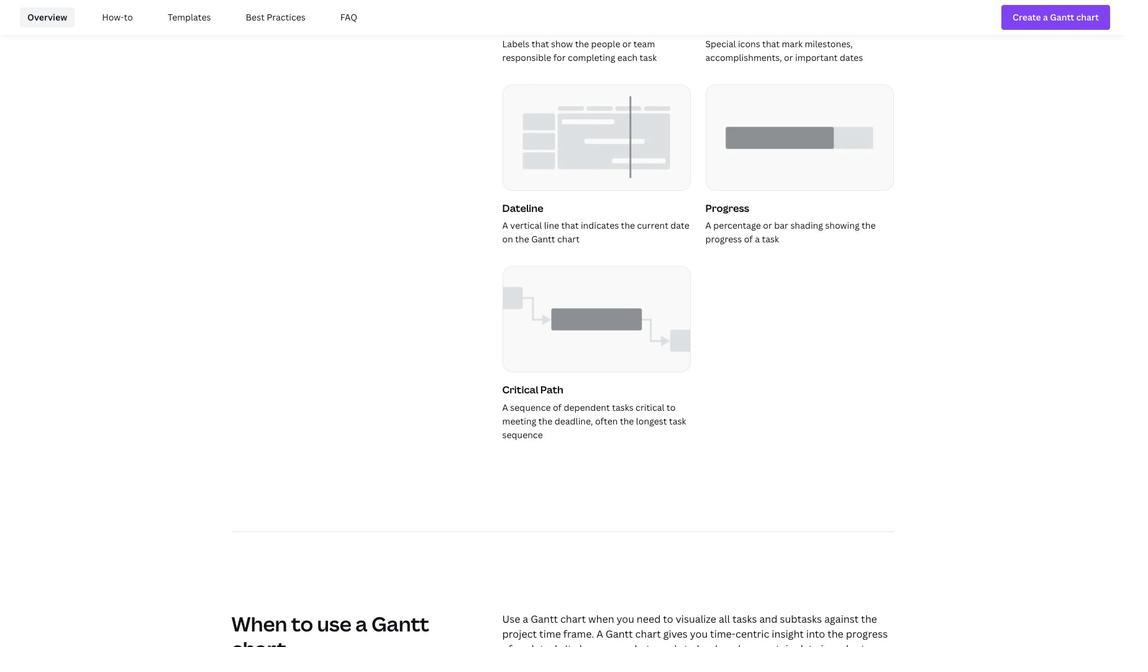 Task type: locate. For each thing, give the bounding box(es) containing it.
path
[[541, 383, 564, 397]]

1 horizontal spatial of
[[553, 401, 562, 413]]

0 vertical spatial or
[[623, 38, 632, 50]]

date inside 'use a gantt chart when you need to visualize all tasks and subtasks against the project time frame. a gantt chart gives you time-centric insight into the progress of each task. it shows you what needs to be done by a certain date in order'
[[797, 642, 819, 647]]

or inside progress a percentage or bar shading showing the progress of a task
[[764, 220, 773, 231]]

0 vertical spatial sequence
[[511, 401, 551, 413]]

2 horizontal spatial task
[[762, 233, 780, 245]]

0 vertical spatial you
[[617, 612, 635, 626]]

sequence
[[511, 401, 551, 413], [503, 429, 543, 441]]

what
[[627, 642, 651, 647]]

how-to
[[102, 11, 133, 23]]

0 vertical spatial date
[[671, 220, 690, 231]]

1 vertical spatial task
[[762, 233, 780, 245]]

1 vertical spatial or
[[785, 52, 794, 63]]

needs
[[653, 642, 682, 647]]

2 vertical spatial or
[[764, 220, 773, 231]]

to up gives
[[664, 612, 674, 626]]

1 horizontal spatial tasks
[[733, 612, 758, 626]]

to inside button
[[124, 11, 133, 23]]

completing
[[568, 52, 616, 63]]

0 horizontal spatial tasks
[[612, 401, 634, 413]]

gantt inside dateline a vertical line that indicates the current date on the gantt chart
[[532, 233, 556, 245]]

to left use
[[291, 610, 313, 637]]

0 horizontal spatial of
[[503, 642, 513, 647]]

milestones,
[[805, 38, 853, 50]]

progress a percentage or bar shading showing the progress of a task
[[706, 201, 876, 245]]

the inside labels that show the people or team responsible for completing each task
[[575, 38, 589, 50]]

1 vertical spatial each
[[515, 642, 538, 647]]

tasks
[[612, 401, 634, 413], [733, 612, 758, 626]]

faq link
[[333, 7, 365, 27]]

task
[[640, 52, 657, 63], [762, 233, 780, 245], [670, 415, 687, 427]]

icons
[[739, 38, 761, 50]]

project
[[503, 627, 537, 641]]

date down 'into'
[[797, 642, 819, 647]]

to
[[124, 11, 133, 23], [667, 401, 676, 413], [291, 610, 313, 637], [664, 612, 674, 626], [685, 642, 695, 647]]

2 vertical spatial task
[[670, 415, 687, 427]]

progress inside 'use a gantt chart when you need to visualize all tasks and subtasks against the project time frame. a gantt chart gives you time-centric insight into the progress of each task. it shows you what needs to be done by a certain date in order'
[[847, 627, 888, 641]]

that
[[532, 38, 549, 50], [763, 38, 780, 50], [562, 220, 579, 231]]

a
[[755, 233, 760, 245], [356, 610, 368, 637], [523, 612, 529, 626], [753, 642, 759, 647]]

1 vertical spatial progress
[[847, 627, 888, 641]]

you left what
[[607, 642, 625, 647]]

that right line
[[562, 220, 579, 231]]

into
[[807, 627, 826, 641]]

0 horizontal spatial that
[[532, 38, 549, 50]]

tasks inside the critical path a sequence of dependent tasks critical to meeting the deadline, often the longest task sequence
[[612, 401, 634, 413]]

0 horizontal spatial date
[[671, 220, 690, 231]]

task down team
[[640, 52, 657, 63]]

shows
[[575, 642, 605, 647]]

a up meeting
[[503, 401, 509, 413]]

you
[[617, 612, 635, 626], [690, 627, 708, 641], [607, 642, 625, 647]]

critical
[[503, 383, 539, 397]]

that up responsible at the left top of page
[[532, 38, 549, 50]]

overview link
[[20, 7, 75, 27]]

gantt inside when to use a gantt chart
[[372, 610, 430, 637]]

task for progress
[[762, 233, 780, 245]]

1 horizontal spatial that
[[562, 220, 579, 231]]

task.
[[540, 642, 563, 647]]

progress inside progress a percentage or bar shading showing the progress of a task
[[706, 233, 742, 245]]

a inside when to use a gantt chart
[[356, 610, 368, 637]]

0 vertical spatial task
[[640, 52, 657, 63]]

progress down "percentage"
[[706, 233, 742, 245]]

use a gantt chart when you need to visualize all tasks and subtasks against the project time frame. a gantt chart gives you time-centric insight into the progress of each task. it shows you what needs to be done by a certain date in order 
[[503, 612, 888, 647]]

the up 'completing'
[[575, 38, 589, 50]]

progress up order
[[847, 627, 888, 641]]

0 horizontal spatial or
[[623, 38, 632, 50]]

0 vertical spatial each
[[618, 52, 638, 63]]

often
[[596, 415, 618, 427]]

progress
[[706, 201, 750, 215]]

or
[[623, 38, 632, 50], [785, 52, 794, 63], [764, 220, 773, 231]]

2 vertical spatial of
[[503, 642, 513, 647]]

0 horizontal spatial progress
[[706, 233, 742, 245]]

0 horizontal spatial task
[[640, 52, 657, 63]]

you left need
[[617, 612, 635, 626]]

against
[[825, 612, 859, 626]]

date
[[671, 220, 690, 231], [797, 642, 819, 647]]

progress image
[[707, 85, 894, 190]]

it
[[565, 642, 572, 647]]

to inside when to use a gantt chart
[[291, 610, 313, 637]]

templates link
[[160, 7, 219, 27]]

each down project
[[515, 642, 538, 647]]

a down progress
[[706, 220, 712, 231]]

the up order
[[828, 627, 844, 641]]

overview button
[[15, 2, 80, 32]]

task down bar
[[762, 233, 780, 245]]

show
[[551, 38, 573, 50]]

a inside progress a percentage or bar shading showing the progress of a task
[[755, 233, 760, 245]]

practices
[[267, 11, 306, 23]]

the right against
[[862, 612, 878, 626]]

the
[[575, 38, 589, 50], [621, 220, 635, 231], [862, 220, 876, 231], [516, 233, 530, 245], [539, 415, 553, 427], [620, 415, 634, 427], [862, 612, 878, 626], [828, 627, 844, 641]]

or left bar
[[764, 220, 773, 231]]

0 vertical spatial progress
[[706, 233, 742, 245]]

in
[[821, 642, 830, 647]]

a
[[503, 220, 509, 231], [706, 220, 712, 231], [503, 401, 509, 413], [597, 627, 604, 641]]

responsible
[[503, 52, 552, 63]]

best practices link
[[238, 7, 313, 27]]

each inside 'use a gantt chart when you need to visualize all tasks and subtasks against the project time frame. a gantt chart gives you time-centric insight into the progress of each task. it shows you what needs to be done by a certain date in order'
[[515, 642, 538, 647]]

you up be
[[690, 627, 708, 641]]

a down when
[[597, 627, 604, 641]]

gantt
[[532, 233, 556, 245], [372, 610, 430, 637], [531, 612, 558, 626], [606, 627, 633, 641]]

time
[[540, 627, 561, 641]]

of down project
[[503, 642, 513, 647]]

shading
[[791, 220, 824, 231]]

frame.
[[564, 627, 595, 641]]

task right longest
[[670, 415, 687, 427]]

each down team
[[618, 52, 638, 63]]

centric
[[736, 627, 770, 641]]

1 horizontal spatial task
[[670, 415, 687, 427]]

that inside special icons that mark milestones, accomplishments, or important dates
[[763, 38, 780, 50]]

use
[[317, 610, 352, 637]]

how-to button
[[90, 2, 145, 32]]

1 vertical spatial of
[[553, 401, 562, 413]]

critical path a sequence of dependent tasks critical to meeting the deadline, often the longest task sequence
[[503, 383, 687, 441]]

date right current
[[671, 220, 690, 231]]

2 horizontal spatial that
[[763, 38, 780, 50]]

task inside progress a percentage or bar shading showing the progress of a task
[[762, 233, 780, 245]]

and
[[760, 612, 778, 626]]

deadline,
[[555, 415, 593, 427]]

be
[[697, 642, 709, 647]]

0 horizontal spatial each
[[515, 642, 538, 647]]

chart inside when to use a gantt chart
[[232, 635, 287, 647]]

to left templates
[[124, 11, 133, 23]]

insight
[[772, 627, 804, 641]]

1 horizontal spatial or
[[764, 220, 773, 231]]

of
[[745, 233, 753, 245], [553, 401, 562, 413], [503, 642, 513, 647]]

of down "percentage"
[[745, 233, 753, 245]]

longest
[[636, 415, 667, 427]]

or inside special icons that mark milestones, accomplishments, or important dates
[[785, 52, 794, 63]]

best practices
[[246, 11, 306, 23]]

to right critical at the right bottom of page
[[667, 401, 676, 413]]

by
[[739, 642, 751, 647]]

or down "mark"
[[785, 52, 794, 63]]

chart
[[558, 233, 580, 245], [561, 612, 586, 626], [636, 627, 661, 641], [232, 635, 287, 647]]

visualize
[[676, 612, 717, 626]]

dependent
[[564, 401, 610, 413]]

or left team
[[623, 38, 632, 50]]

tasks up often in the bottom of the page
[[612, 401, 634, 413]]

1 vertical spatial date
[[797, 642, 819, 647]]

team
[[634, 38, 655, 50]]

chart inside dateline a vertical line that indicates the current date on the gantt chart
[[558, 233, 580, 245]]

a up on
[[503, 220, 509, 231]]

of down path
[[553, 401, 562, 413]]

each
[[618, 52, 638, 63], [515, 642, 538, 647]]

2 vertical spatial you
[[607, 642, 625, 647]]

progress
[[706, 233, 742, 245], [847, 627, 888, 641]]

task inside the critical path a sequence of dependent tasks critical to meeting the deadline, often the longest task sequence
[[670, 415, 687, 427]]

bar
[[775, 220, 789, 231]]

2 horizontal spatial or
[[785, 52, 794, 63]]

tasks up centric
[[733, 612, 758, 626]]

task inside labels that show the people or team responsible for completing each task
[[640, 52, 657, 63]]

1 vertical spatial tasks
[[733, 612, 758, 626]]

critical path image
[[503, 267, 690, 372]]

of inside the critical path a sequence of dependent tasks critical to meeting the deadline, often the longest task sequence
[[553, 401, 562, 413]]

0 vertical spatial of
[[745, 233, 753, 245]]

1 horizontal spatial progress
[[847, 627, 888, 641]]

sequence up meeting
[[511, 401, 551, 413]]

critical
[[636, 401, 665, 413]]

the right the showing
[[862, 220, 876, 231]]

0 vertical spatial tasks
[[612, 401, 634, 413]]

1 horizontal spatial each
[[618, 52, 638, 63]]

1 horizontal spatial date
[[797, 642, 819, 647]]

a inside dateline a vertical line that indicates the current date on the gantt chart
[[503, 220, 509, 231]]

that left "mark"
[[763, 38, 780, 50]]

sequence down meeting
[[503, 429, 543, 441]]

how-
[[102, 11, 124, 23]]

showing
[[826, 220, 860, 231]]

templates button
[[155, 2, 223, 32]]

2 horizontal spatial of
[[745, 233, 753, 245]]

a inside the critical path a sequence of dependent tasks critical to meeting the deadline, often the longest task sequence
[[503, 401, 509, 413]]



Task type: vqa. For each thing, say whether or not it's contained in the screenshot.
TRY in the left top of the page
no



Task type: describe. For each thing, give the bounding box(es) containing it.
the left current
[[621, 220, 635, 231]]

use
[[503, 612, 521, 626]]

labels that show the people or team responsible for completing each task
[[503, 38, 657, 63]]

or inside labels that show the people or team responsible for completing each task
[[623, 38, 632, 50]]

when
[[589, 612, 615, 626]]

time-
[[711, 627, 736, 641]]

dateline
[[503, 201, 544, 215]]

all
[[719, 612, 731, 626]]

tasks inside 'use a gantt chart when you need to visualize all tasks and subtasks against the project time frame. a gantt chart gives you time-centric insight into the progress of each task. it shows you what needs to be done by a certain date in order'
[[733, 612, 758, 626]]

for
[[554, 52, 566, 63]]

1 vertical spatial sequence
[[503, 429, 543, 441]]

the right often in the bottom of the page
[[620, 415, 634, 427]]

best
[[246, 11, 265, 23]]

people
[[592, 38, 621, 50]]

faq button
[[328, 2, 370, 32]]

need
[[637, 612, 661, 626]]

done
[[712, 642, 736, 647]]

line
[[544, 220, 560, 231]]

special
[[706, 38, 736, 50]]

date inside dateline a vertical line that indicates the current date on the gantt chart
[[671, 220, 690, 231]]

important
[[796, 52, 838, 63]]

how-to link
[[95, 7, 140, 27]]

faq
[[341, 11, 358, 23]]

of inside progress a percentage or bar shading showing the progress of a task
[[745, 233, 753, 245]]

best practices button
[[233, 2, 318, 32]]

task for labels
[[640, 52, 657, 63]]

current
[[638, 220, 669, 231]]

dateline image
[[503, 85, 690, 190]]

the right meeting
[[539, 415, 553, 427]]

that inside labels that show the people or team responsible for completing each task
[[532, 38, 549, 50]]

overview
[[27, 11, 67, 23]]

on
[[503, 233, 513, 245]]

special icons that mark milestones, accomplishments, or important dates
[[706, 38, 864, 63]]

to left be
[[685, 642, 695, 647]]

vertical
[[511, 220, 542, 231]]

1 vertical spatial you
[[690, 627, 708, 641]]

of inside 'use a gantt chart when you need to visualize all tasks and subtasks against the project time frame. a gantt chart gives you time-centric insight into the progress of each task. it shows you what needs to be done by a certain date in order'
[[503, 642, 513, 647]]

labels
[[503, 38, 530, 50]]

when to use a gantt chart
[[232, 610, 430, 647]]

subtasks
[[780, 612, 823, 626]]

when
[[232, 610, 287, 637]]

certain
[[761, 642, 795, 647]]

gives
[[664, 627, 688, 641]]

mark
[[782, 38, 803, 50]]

order
[[833, 642, 859, 647]]

indicates
[[581, 220, 619, 231]]

each inside labels that show the people or team responsible for completing each task
[[618, 52, 638, 63]]

meeting
[[503, 415, 537, 427]]

percentage
[[714, 220, 761, 231]]

dates
[[840, 52, 864, 63]]

that inside dateline a vertical line that indicates the current date on the gantt chart
[[562, 220, 579, 231]]

a inside 'use a gantt chart when you need to visualize all tasks and subtasks against the project time frame. a gantt chart gives you time-centric insight into the progress of each task. it shows you what needs to be done by a certain date in order'
[[597, 627, 604, 641]]

page section links element
[[0, 0, 1126, 35]]

accomplishments,
[[706, 52, 783, 63]]

to inside the critical path a sequence of dependent tasks critical to meeting the deadline, often the longest task sequence
[[667, 401, 676, 413]]

dateline a vertical line that indicates the current date on the gantt chart
[[503, 201, 690, 245]]

templates
[[168, 11, 211, 23]]

the inside progress a percentage or bar shading showing the progress of a task
[[862, 220, 876, 231]]

the down vertical at left top
[[516, 233, 530, 245]]

a inside progress a percentage or bar shading showing the progress of a task
[[706, 220, 712, 231]]



